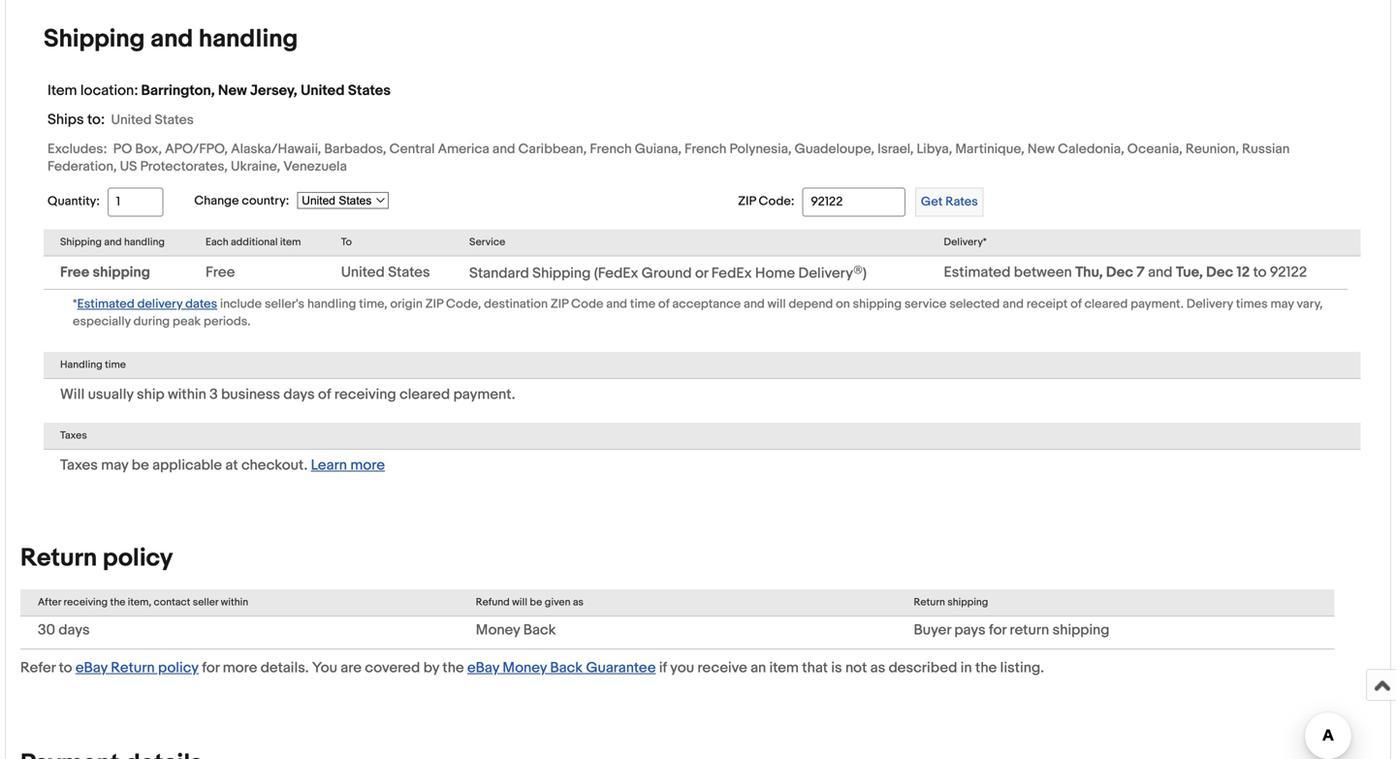Task type: describe. For each thing, give the bounding box(es) containing it.
united inside ships to: united states
[[111, 112, 152, 128]]

1 vertical spatial days
[[58, 622, 90, 639]]

taxes for taxes may be applicable at checkout. learn more
[[60, 457, 98, 474]]

or
[[695, 265, 708, 282]]

estimated delivery dates link
[[77, 295, 217, 312]]

dates
[[185, 297, 217, 312]]

oceania,
[[1127, 141, 1183, 157]]

is
[[831, 659, 842, 677]]

you
[[670, 659, 694, 677]]

time inside include seller's handling time, origin zip code, destination zip code and time of acceptance and will depend on shipping service selected and receipt of cleared payment. delivery times may vary, especially during peak periods.
[[630, 297, 656, 312]]

ship
[[137, 386, 164, 403]]

0 horizontal spatial of
[[318, 386, 331, 403]]

us
[[120, 158, 137, 175]]

checkout.
[[241, 457, 308, 474]]

shipping for return
[[44, 24, 145, 54]]

(fedex
[[594, 265, 638, 282]]

2 horizontal spatial of
[[1071, 297, 1082, 312]]

delivery
[[137, 297, 183, 312]]

*
[[73, 297, 77, 312]]

0 vertical spatial money
[[476, 622, 520, 639]]

1 vertical spatial within
[[221, 596, 248, 609]]

1 horizontal spatial to
[[1253, 264, 1267, 281]]

payment. inside include seller's handling time, origin zip code, destination zip code and time of acceptance and will depend on shipping service selected and receipt of cleared payment. delivery times may vary, especially during peak periods.
[[1131, 297, 1184, 312]]

listing.
[[1000, 659, 1044, 677]]

2 dec from the left
[[1206, 264, 1233, 281]]

protectorates,
[[140, 158, 228, 175]]

you
[[312, 659, 337, 677]]

1 french from the left
[[590, 141, 632, 157]]

change country:
[[194, 193, 289, 208]]

1 vertical spatial as
[[870, 659, 885, 677]]

especially
[[73, 314, 131, 329]]

free shipping
[[60, 264, 150, 281]]

polynesia,
[[730, 141, 792, 157]]

shipping up the pays
[[948, 596, 988, 609]]

be for will
[[530, 596, 542, 609]]

code:
[[759, 194, 794, 209]]

1 horizontal spatial zip
[[551, 297, 568, 312]]

receipt
[[1027, 297, 1068, 312]]

rates
[[946, 195, 978, 210]]

on
[[836, 297, 850, 312]]

1 dec from the left
[[1106, 264, 1133, 281]]

1 vertical spatial item
[[769, 659, 799, 677]]

ground
[[642, 265, 692, 282]]

2 horizontal spatial zip
[[738, 194, 756, 209]]

and inside po box, apo/fpo, alaska/hawaii, barbados, central america and caribbean, french guiana, french polynesia, guadeloupe, israel, libya, martinique, new caledonia, oceania, reunion, russian federation, us protectorates, ukraine, venezuela
[[492, 141, 515, 157]]

1 vertical spatial receiving
[[63, 596, 108, 609]]

and left receipt
[[1003, 297, 1024, 312]]

contact
[[154, 596, 190, 609]]

2 vertical spatial states
[[388, 264, 430, 281]]

0 horizontal spatial will
[[512, 596, 527, 609]]

libya,
[[917, 141, 952, 157]]

®
[[853, 263, 863, 275]]

handling for return policy
[[199, 24, 298, 54]]

get rates button
[[915, 188, 984, 217]]

alaska/hawaii,
[[231, 141, 321, 157]]

0 vertical spatial united
[[301, 82, 345, 99]]

1 horizontal spatial the
[[442, 659, 464, 677]]

include seller's handling time, origin zip code, destination zip code and time of acceptance and will depend on shipping service selected and receipt of cleared payment. delivery times may vary, especially during peak periods.
[[73, 297, 1323, 329]]

30 days
[[38, 622, 90, 639]]

shipping inside standard shipping (fedex ground or fedex home delivery ® )
[[532, 265, 591, 282]]

1 horizontal spatial for
[[989, 622, 1006, 639]]

country:
[[242, 193, 289, 208]]

jersey,
[[250, 82, 297, 99]]

caribbean,
[[518, 141, 587, 157]]

service
[[469, 236, 505, 249]]

selected
[[950, 297, 1000, 312]]

return for return policy
[[20, 543, 97, 574]]

refer to ebay return policy for more details. you are covered by the ebay money back guarantee if you receive an item that is not as described in the listing.
[[20, 659, 1044, 677]]

applicable
[[152, 457, 222, 474]]

0 horizontal spatial to
[[59, 659, 72, 677]]

delivery inside standard shipping (fedex ground or fedex home delivery ® )
[[798, 265, 853, 282]]

0 horizontal spatial for
[[202, 659, 220, 677]]

code
[[571, 297, 603, 312]]

1 vertical spatial back
[[550, 659, 583, 677]]

3
[[210, 386, 218, 403]]

1 vertical spatial money
[[503, 659, 547, 677]]

pays
[[954, 622, 986, 639]]

origin
[[390, 297, 423, 312]]

guadeloupe,
[[795, 141, 875, 157]]

standard shipping (fedex ground or fedex home delivery ® )
[[469, 263, 867, 282]]

12
[[1237, 264, 1250, 281]]

barrington,
[[141, 82, 215, 99]]

will usually ship within 3 business days of receiving cleared payment.
[[60, 386, 515, 403]]

venezuela
[[283, 158, 347, 175]]

shipping for free
[[60, 236, 102, 249]]

1 horizontal spatial of
[[658, 297, 669, 312]]

usually
[[88, 386, 133, 403]]

0 horizontal spatial the
[[110, 596, 125, 609]]

ukraine,
[[231, 158, 280, 175]]

home
[[755, 265, 795, 282]]

guarantee
[[586, 659, 656, 677]]

times
[[1236, 297, 1268, 312]]

and right 7
[[1148, 264, 1173, 281]]

new inside po box, apo/fpo, alaska/hawaii, barbados, central america and caribbean, french guiana, french polynesia, guadeloupe, israel, libya, martinique, new caledonia, oceania, reunion, russian federation, us protectorates, ukraine, venezuela
[[1028, 141, 1055, 157]]

30
[[38, 622, 55, 639]]

be for may
[[132, 457, 149, 474]]

ebay money back guarantee link
[[467, 659, 656, 677]]

box,
[[135, 141, 162, 157]]

time,
[[359, 297, 387, 312]]

1 ebay from the left
[[76, 659, 108, 677]]

0 horizontal spatial zip
[[425, 297, 443, 312]]

zip code:
[[738, 194, 794, 209]]

2 ebay from the left
[[467, 659, 499, 677]]

1 vertical spatial policy
[[158, 659, 199, 677]]

seller's
[[265, 297, 304, 312]]

after receiving the item, contact seller within
[[38, 596, 248, 609]]

2 vertical spatial return
[[111, 659, 155, 677]]

0 horizontal spatial may
[[101, 457, 128, 474]]

an
[[751, 659, 766, 677]]

that
[[802, 659, 828, 677]]

ships
[[48, 111, 84, 128]]

buyer pays for return shipping
[[914, 622, 1110, 639]]

standard
[[469, 265, 529, 282]]

shipping and handling for policy
[[44, 24, 298, 54]]

location:
[[80, 82, 138, 99]]

and up free shipping
[[104, 236, 122, 249]]

acceptance
[[672, 297, 741, 312]]

additional
[[231, 236, 278, 249]]

russian
[[1242, 141, 1290, 157]]



Task type: vqa. For each thing, say whether or not it's contained in the screenshot.
98.6% positive
no



Task type: locate. For each thing, give the bounding box(es) containing it.
excludes:
[[48, 141, 107, 157]]

and down home
[[744, 297, 765, 312]]

shipping up location:
[[44, 24, 145, 54]]

1 vertical spatial cleared
[[400, 386, 450, 403]]

learn
[[311, 457, 347, 474]]

0 vertical spatial return
[[20, 543, 97, 574]]

shipping right return
[[1053, 622, 1110, 639]]

days right business
[[283, 386, 315, 403]]

po box, apo/fpo, alaska/hawaii, barbados, central america and caribbean, french guiana, french polynesia, guadeloupe, israel, libya, martinique, new caledonia, oceania, reunion, russian federation, us protectorates, ukraine, venezuela
[[48, 141, 1290, 175]]

0 vertical spatial more
[[350, 457, 385, 474]]

the right the by
[[442, 659, 464, 677]]

1 horizontal spatial ebay
[[467, 659, 499, 677]]

cleared down origin
[[400, 386, 450, 403]]

0 horizontal spatial be
[[132, 457, 149, 474]]

caledonia,
[[1058, 141, 1124, 157]]

handling up the jersey,
[[199, 24, 298, 54]]

1 vertical spatial more
[[223, 659, 257, 677]]

dec left 7
[[1106, 264, 1133, 281]]

Quantity: text field
[[108, 188, 163, 217]]

time down "ground"
[[630, 297, 656, 312]]

0 horizontal spatial ebay
[[76, 659, 108, 677]]

1 horizontal spatial time
[[630, 297, 656, 312]]

policy down contact
[[158, 659, 199, 677]]

free for free shipping
[[60, 264, 89, 281]]

handling
[[199, 24, 298, 54], [124, 236, 165, 249], [307, 297, 356, 312]]

0 horizontal spatial cleared
[[400, 386, 450, 403]]

ebay
[[76, 659, 108, 677], [467, 659, 499, 677]]

handling down quantity: text box
[[124, 236, 165, 249]]

0 vertical spatial receiving
[[334, 386, 396, 403]]

get
[[921, 195, 943, 210]]

handling time
[[60, 359, 126, 371]]

states up origin
[[388, 264, 430, 281]]

fedex
[[711, 265, 752, 282]]

2 free from the left
[[206, 264, 235, 281]]

buyer
[[914, 622, 951, 639]]

2 vertical spatial shipping
[[532, 265, 591, 282]]

1 horizontal spatial days
[[283, 386, 315, 403]]

refer
[[20, 659, 56, 677]]

1 horizontal spatial item
[[769, 659, 799, 677]]

french right the guiana,
[[685, 141, 727, 157]]

states down barrington,
[[155, 112, 194, 128]]

0 vertical spatial as
[[573, 596, 584, 609]]

be
[[132, 457, 149, 474], [530, 596, 542, 609]]

0 horizontal spatial item
[[280, 236, 301, 249]]

0 horizontal spatial delivery
[[798, 265, 853, 282]]

for
[[989, 622, 1006, 639], [202, 659, 220, 677]]

for down seller
[[202, 659, 220, 677]]

2 french from the left
[[685, 141, 727, 157]]

1 vertical spatial shipping
[[60, 236, 102, 249]]

money down 'refund'
[[476, 622, 520, 639]]

receiving up 30 days
[[63, 596, 108, 609]]

between
[[1014, 264, 1072, 281]]

handling
[[60, 359, 102, 371]]

0 horizontal spatial new
[[218, 82, 247, 99]]

1 horizontal spatial payment.
[[1131, 297, 1184, 312]]

dec left 12
[[1206, 264, 1233, 281]]

0 vertical spatial days
[[283, 386, 315, 403]]

item
[[280, 236, 301, 249], [769, 659, 799, 677]]

and right code
[[606, 297, 627, 312]]

as right "given"
[[573, 596, 584, 609]]

return up buyer
[[914, 596, 945, 609]]

1 horizontal spatial cleared
[[1085, 297, 1128, 312]]

the right in
[[975, 659, 997, 677]]

1 horizontal spatial french
[[685, 141, 727, 157]]

1 vertical spatial be
[[530, 596, 542, 609]]

french left the guiana,
[[590, 141, 632, 157]]

as
[[573, 596, 584, 609], [870, 659, 885, 677]]

within left 3
[[168, 386, 206, 403]]

during
[[133, 314, 170, 329]]

return down item,
[[111, 659, 155, 677]]

ZIP Code: text field
[[802, 188, 905, 217]]

item location: barrington, new jersey, united states
[[48, 82, 391, 99]]

0 vertical spatial back
[[523, 622, 556, 639]]

to right the refer
[[59, 659, 72, 677]]

2 horizontal spatial the
[[975, 659, 997, 677]]

more left details.
[[223, 659, 257, 677]]

learn more link
[[311, 457, 385, 474]]

1 horizontal spatial return
[[111, 659, 155, 677]]

each
[[206, 236, 228, 249]]

cleared
[[1085, 297, 1128, 312], [400, 386, 450, 403]]

0 horizontal spatial as
[[573, 596, 584, 609]]

united up po
[[111, 112, 152, 128]]

1 vertical spatial may
[[101, 457, 128, 474]]

0 vertical spatial item
[[280, 236, 301, 249]]

tue,
[[1176, 264, 1203, 281]]

quantity:
[[48, 194, 100, 209]]

described
[[889, 659, 957, 677]]

1 vertical spatial new
[[1028, 141, 1055, 157]]

0 horizontal spatial free
[[60, 264, 89, 281]]

1 horizontal spatial receiving
[[334, 386, 396, 403]]

may
[[1271, 297, 1294, 312], [101, 457, 128, 474]]

1 horizontal spatial delivery
[[1187, 297, 1233, 312]]

0 vertical spatial delivery
[[798, 265, 853, 282]]

barbados,
[[324, 141, 386, 157]]

be left "given"
[[530, 596, 542, 609]]

1 horizontal spatial be
[[530, 596, 542, 609]]

1 vertical spatial estimated
[[77, 297, 135, 312]]

0 vertical spatial taxes
[[60, 430, 87, 442]]

days right 30
[[58, 622, 90, 639]]

the left item,
[[110, 596, 125, 609]]

1 taxes from the top
[[60, 430, 87, 442]]

2 taxes from the top
[[60, 457, 98, 474]]

0 horizontal spatial receiving
[[63, 596, 108, 609]]

peak
[[173, 314, 201, 329]]

shipping up code
[[532, 265, 591, 282]]

2 vertical spatial handling
[[307, 297, 356, 312]]

within right seller
[[221, 596, 248, 609]]

0 vertical spatial within
[[168, 386, 206, 403]]

1 horizontal spatial handling
[[199, 24, 298, 54]]

1 vertical spatial shipping and handling
[[60, 236, 165, 249]]

1 horizontal spatial within
[[221, 596, 248, 609]]

handling left time,
[[307, 297, 356, 312]]

ebay return policy link
[[76, 659, 199, 677]]

to:
[[87, 111, 105, 128]]

refund
[[476, 596, 510, 609]]

be left applicable
[[132, 457, 149, 474]]

0 vertical spatial shipping
[[44, 24, 145, 54]]

money back
[[476, 622, 556, 639]]

shipping up * estimated delivery dates
[[93, 264, 150, 281]]

if
[[659, 659, 667, 677]]

will
[[767, 297, 786, 312], [512, 596, 527, 609]]

each additional item
[[206, 236, 301, 249]]

money down money back
[[503, 659, 547, 677]]

may inside include seller's handling time, origin zip code, destination zip code and time of acceptance and will depend on shipping service selected and receipt of cleared payment. delivery times may vary, especially during peak periods.
[[1271, 297, 1294, 312]]

back down refund will be given as
[[523, 622, 556, 639]]

shipping up free shipping
[[60, 236, 102, 249]]

0 vertical spatial states
[[348, 82, 391, 99]]

shipping inside include seller's handling time, origin zip code, destination zip code and time of acceptance and will depend on shipping service selected and receipt of cleared payment. delivery times may vary, especially during peak periods.
[[853, 297, 902, 312]]

to
[[341, 236, 352, 249]]

central
[[389, 141, 435, 157]]

return for return shipping
[[914, 596, 945, 609]]

may left 'vary,'
[[1271, 297, 1294, 312]]

0 vertical spatial estimated
[[944, 264, 1011, 281]]

payment. down "code," at top left
[[453, 386, 515, 403]]

item right an
[[769, 659, 799, 677]]

92122
[[1270, 264, 1307, 281]]

of right receipt
[[1071, 297, 1082, 312]]

1 horizontal spatial free
[[206, 264, 235, 281]]

return up after
[[20, 543, 97, 574]]

policy up item,
[[103, 543, 173, 574]]

1 vertical spatial time
[[105, 359, 126, 371]]

of down "ground"
[[658, 297, 669, 312]]

taxes may be applicable at checkout. learn more
[[60, 457, 385, 474]]

0 vertical spatial policy
[[103, 543, 173, 574]]

thu,
[[1075, 264, 1103, 281]]

ebay down 30 days
[[76, 659, 108, 677]]

estimated
[[944, 264, 1011, 281], [77, 297, 135, 312]]

periods.
[[204, 314, 251, 329]]

1 vertical spatial to
[[59, 659, 72, 677]]

ebay down money back
[[467, 659, 499, 677]]

0 horizontal spatial return
[[20, 543, 97, 574]]

america
[[438, 141, 489, 157]]

shipping and handling up barrington,
[[44, 24, 298, 54]]

0 horizontal spatial estimated
[[77, 297, 135, 312]]

israel,
[[878, 141, 914, 157]]

0 horizontal spatial more
[[223, 659, 257, 677]]

zip left the code:
[[738, 194, 756, 209]]

shipping down ) at the top of the page
[[853, 297, 902, 312]]

0 horizontal spatial dec
[[1106, 264, 1133, 281]]

will right 'refund'
[[512, 596, 527, 609]]

free down each
[[206, 264, 235, 281]]

cleared inside include seller's handling time, origin zip code, destination zip code and time of acceptance and will depend on shipping service selected and receipt of cleared payment. delivery times may vary, especially during peak periods.
[[1085, 297, 1128, 312]]

payment. down 7
[[1131, 297, 1184, 312]]

1 vertical spatial states
[[155, 112, 194, 128]]

french
[[590, 141, 632, 157], [685, 141, 727, 157]]

estimated up selected
[[944, 264, 1011, 281]]

details.
[[261, 659, 309, 677]]

1 vertical spatial will
[[512, 596, 527, 609]]

1 vertical spatial taxes
[[60, 457, 98, 474]]

time up usually
[[105, 359, 126, 371]]

estimated up especially on the top left of page
[[77, 297, 135, 312]]

united up time,
[[341, 264, 385, 281]]

as right the "not" on the right of page
[[870, 659, 885, 677]]

more right learn
[[350, 457, 385, 474]]

shipping and handling for shipping
[[60, 236, 165, 249]]

return policy
[[20, 543, 173, 574]]

destination
[[484, 297, 548, 312]]

zip left code
[[551, 297, 568, 312]]

cleared down thu,
[[1085, 297, 1128, 312]]

1 vertical spatial delivery
[[1187, 297, 1233, 312]]

shipping and handling up free shipping
[[60, 236, 165, 249]]

new
[[218, 82, 247, 99], [1028, 141, 1055, 157]]

0 vertical spatial to
[[1253, 264, 1267, 281]]

delivery*
[[944, 236, 987, 249]]

apo/fpo,
[[165, 141, 228, 157]]

time
[[630, 297, 656, 312], [105, 359, 126, 371]]

item right additional
[[280, 236, 301, 249]]

of up learn
[[318, 386, 331, 403]]

1 vertical spatial payment.
[[453, 386, 515, 403]]

2 vertical spatial united
[[341, 264, 385, 281]]

handling for free shipping
[[124, 236, 165, 249]]

states up barbados,
[[348, 82, 391, 99]]

1 horizontal spatial new
[[1028, 141, 1055, 157]]

0 vertical spatial payment.
[[1131, 297, 1184, 312]]

zip right origin
[[425, 297, 443, 312]]

reunion,
[[1186, 141, 1239, 157]]

states inside ships to: united states
[[155, 112, 194, 128]]

0 horizontal spatial french
[[590, 141, 632, 157]]

free for free
[[206, 264, 235, 281]]

0 vertical spatial new
[[218, 82, 247, 99]]

1 horizontal spatial estimated
[[944, 264, 1011, 281]]

and up barrington,
[[150, 24, 193, 54]]

ships to: united states
[[48, 111, 194, 128]]

2 horizontal spatial return
[[914, 596, 945, 609]]

united right the jersey,
[[301, 82, 345, 99]]

covered
[[365, 659, 420, 677]]

new left caledonia,
[[1028, 141, 1055, 157]]

item
[[48, 82, 77, 99]]

0 horizontal spatial handling
[[124, 236, 165, 249]]

0 vertical spatial cleared
[[1085, 297, 1128, 312]]

taxes for taxes
[[60, 430, 87, 442]]

1 horizontal spatial more
[[350, 457, 385, 474]]

will down home
[[767, 297, 786, 312]]

will inside include seller's handling time, origin zip code, destination zip code and time of acceptance and will depend on shipping service selected and receipt of cleared payment. delivery times may vary, especially during peak periods.
[[767, 297, 786, 312]]

po
[[113, 141, 132, 157]]

0 vertical spatial time
[[630, 297, 656, 312]]

1 horizontal spatial as
[[870, 659, 885, 677]]

free up * at the top
[[60, 264, 89, 281]]

get rates
[[921, 195, 978, 210]]

include
[[220, 297, 262, 312]]

for right the pays
[[989, 622, 1006, 639]]

delivery up the "depend"
[[798, 265, 853, 282]]

states
[[348, 82, 391, 99], [155, 112, 194, 128], [388, 264, 430, 281]]

0 vertical spatial be
[[132, 457, 149, 474]]

estimated between thu, dec 7 and tue, dec 12 to 92122
[[944, 264, 1307, 281]]

1 vertical spatial return
[[914, 596, 945, 609]]

0 vertical spatial handling
[[199, 24, 298, 54]]

delivery down 'tue,'
[[1187, 297, 1233, 312]]

2 horizontal spatial handling
[[307, 297, 356, 312]]

1 vertical spatial for
[[202, 659, 220, 677]]

1 horizontal spatial may
[[1271, 297, 1294, 312]]

to right 12
[[1253, 264, 1267, 281]]

refund will be given as
[[476, 596, 584, 609]]

1 horizontal spatial dec
[[1206, 264, 1233, 281]]

handling inside include seller's handling time, origin zip code, destination zip code and time of acceptance and will depend on shipping service selected and receipt of cleared payment. delivery times may vary, especially during peak periods.
[[307, 297, 356, 312]]

will
[[60, 386, 85, 403]]

the
[[110, 596, 125, 609], [442, 659, 464, 677], [975, 659, 997, 677]]

1 free from the left
[[60, 264, 89, 281]]

shipping
[[93, 264, 150, 281], [853, 297, 902, 312], [948, 596, 988, 609], [1053, 622, 1110, 639]]

receiving up learn more link
[[334, 386, 396, 403]]

item,
[[128, 596, 151, 609]]

new left the jersey,
[[218, 82, 247, 99]]

delivery inside include seller's handling time, origin zip code, destination zip code and time of acceptance and will depend on shipping service selected and receipt of cleared payment. delivery times may vary, especially during peak periods.
[[1187, 297, 1233, 312]]

are
[[341, 659, 362, 677]]

may down usually
[[101, 457, 128, 474]]

federation,
[[48, 158, 117, 175]]

back left guarantee
[[550, 659, 583, 677]]

and right "america"
[[492, 141, 515, 157]]

not
[[845, 659, 867, 677]]

0 horizontal spatial time
[[105, 359, 126, 371]]

and
[[150, 24, 193, 54], [492, 141, 515, 157], [104, 236, 122, 249], [1148, 264, 1173, 281], [606, 297, 627, 312], [744, 297, 765, 312], [1003, 297, 1024, 312]]

back
[[523, 622, 556, 639], [550, 659, 583, 677]]



